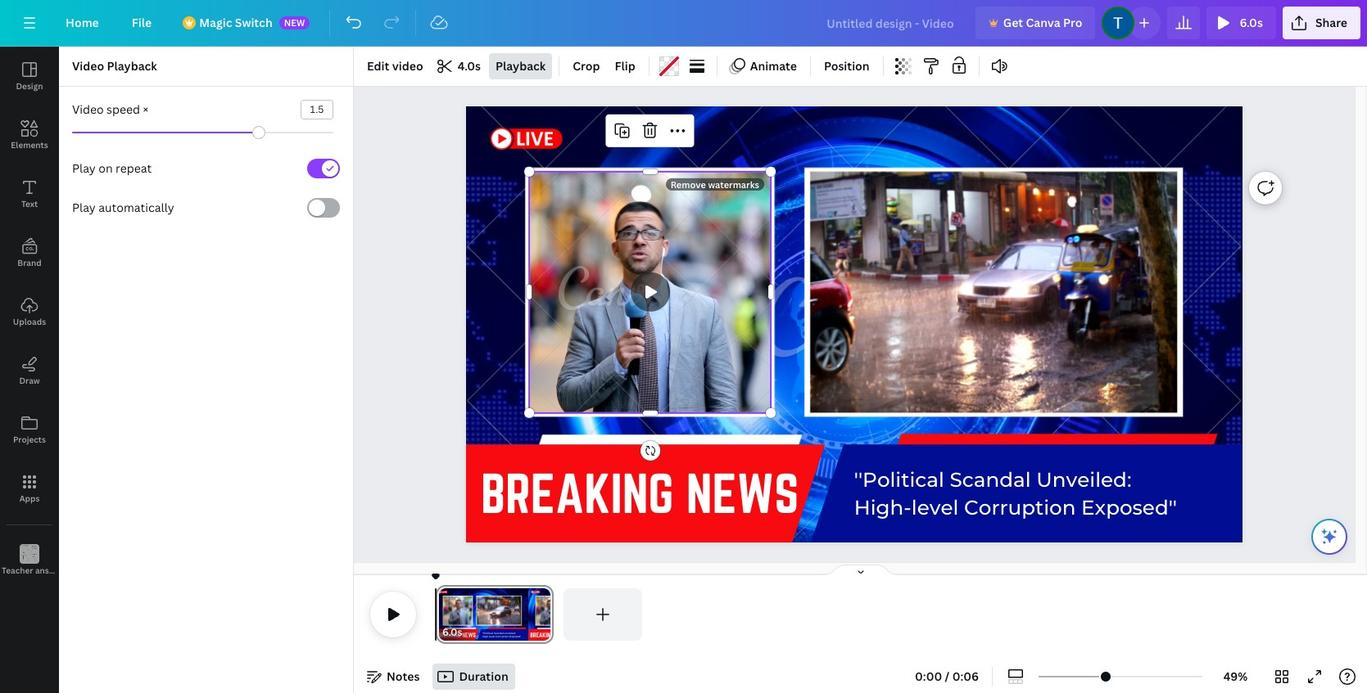 Task type: describe. For each thing, give the bounding box(es) containing it.
1 vertical spatial 6.0s button
[[442, 625, 462, 642]]

scandal
[[950, 468, 1031, 492]]

new
[[284, 16, 305, 29]]

magic
[[199, 15, 232, 30]]

exposed''
[[1082, 496, 1178, 520]]

play for play on repeat
[[72, 161, 96, 176]]

share button
[[1283, 7, 1361, 39]]

0:00 / 0:06
[[915, 669, 979, 685]]

edit video
[[367, 58, 423, 74]]

6.0s inside button
[[1240, 15, 1263, 30]]

level
[[912, 496, 959, 520]]

elements
[[11, 139, 48, 151]]

teacher
[[2, 565, 33, 577]]

draw
[[19, 375, 40, 387]]

file
[[132, 15, 152, 30]]

video playback
[[72, 58, 157, 74]]

high-
[[855, 496, 912, 520]]

side panel tab list
[[0, 47, 83, 591]]

video playback element
[[59, 87, 368, 238]]

brand
[[17, 257, 42, 269]]

video speed ×
[[72, 102, 148, 117]]

home
[[66, 15, 99, 30]]

position button
[[818, 53, 876, 79]]

main menu bar
[[0, 0, 1367, 47]]

''political
[[855, 468, 945, 492]]

''political scandal unveiled: high-level corruption exposed''
[[855, 468, 1178, 520]]

apps button
[[0, 460, 59, 519]]

share
[[1316, 15, 1348, 30]]

1 vertical spatial 6.0s
[[442, 626, 462, 640]]

duration button
[[433, 664, 515, 691]]

/
[[945, 669, 950, 685]]

hide pages image
[[821, 565, 900, 578]]

get
[[1003, 15, 1023, 30]]

answer
[[35, 565, 64, 577]]

keys
[[66, 565, 83, 577]]

play on repeat
[[72, 161, 152, 176]]

apps
[[19, 493, 40, 505]]

crop button
[[566, 53, 607, 79]]

playback button
[[489, 53, 552, 79]]

draw button
[[0, 342, 59, 401]]

get canva pro button
[[976, 7, 1096, 39]]

text
[[21, 198, 38, 210]]

repeat
[[116, 161, 152, 176]]

breaking
[[481, 464, 674, 524]]

flip button
[[608, 53, 642, 79]]

video for video speed ×
[[72, 102, 104, 117]]

0:00
[[915, 669, 942, 685]]

video
[[392, 58, 423, 74]]

automatically
[[99, 200, 174, 215]]

4.0s button
[[432, 53, 487, 79]]

position
[[824, 58, 870, 74]]

49% button
[[1209, 664, 1263, 691]]

4.0s
[[458, 58, 481, 74]]

projects
[[13, 434, 46, 446]]



Task type: locate. For each thing, give the bounding box(es) containing it.
design button
[[0, 47, 59, 106]]

2 play from the top
[[72, 200, 96, 215]]

0 horizontal spatial 6.0s button
[[442, 625, 462, 642]]

file button
[[119, 7, 165, 39]]

49%
[[1224, 669, 1248, 685]]

0 vertical spatial play
[[72, 161, 96, 176]]

news
[[687, 464, 799, 524]]

text button
[[0, 165, 59, 224]]

corruption
[[965, 496, 1076, 520]]

1 vertical spatial video
[[72, 102, 104, 117]]

playback inside popup button
[[496, 58, 546, 74]]

trimming, end edge slider
[[539, 589, 554, 642]]

speed
[[107, 102, 140, 117]]

video
[[72, 58, 104, 74], [72, 102, 104, 117]]

animate button
[[724, 53, 804, 79]]

0:06
[[953, 669, 979, 685]]

canva
[[1026, 15, 1061, 30]]

canva assistant image
[[1320, 528, 1340, 547]]

get canva pro
[[1003, 15, 1083, 30]]

projects button
[[0, 401, 59, 460]]

elements button
[[0, 106, 59, 165]]

flip
[[615, 58, 636, 74]]

duration
[[459, 669, 509, 685]]

design
[[16, 80, 43, 92]]

on
[[99, 161, 113, 176]]

crop
[[573, 58, 600, 74]]

uploads
[[13, 316, 46, 328]]

6.0s left share dropdown button
[[1240, 15, 1263, 30]]

1 horizontal spatial 6.0s
[[1240, 15, 1263, 30]]

unveiled:
[[1037, 468, 1132, 492]]

no color image
[[659, 57, 679, 76]]

Design title text field
[[814, 7, 969, 39]]

breaking news
[[481, 464, 799, 524]]

Page title text field
[[469, 625, 476, 642]]

1 play from the top
[[72, 161, 96, 176]]

×
[[143, 102, 148, 117]]

1 horizontal spatial playback
[[496, 58, 546, 74]]

1 horizontal spatial 6.0s button
[[1207, 7, 1276, 39]]

trimming, start edge slider
[[436, 589, 451, 642]]

notes button
[[361, 664, 426, 691]]

2 playback from the left
[[496, 58, 546, 74]]

uploads button
[[0, 283, 59, 342]]

6.0s button left share dropdown button
[[1207, 7, 1276, 39]]

magic switch
[[199, 15, 273, 30]]

1 video from the top
[[72, 58, 104, 74]]

video left speed
[[72, 102, 104, 117]]

1 vertical spatial play
[[72, 200, 96, 215]]

video down home link
[[72, 58, 104, 74]]

6.0s button left page title text field
[[442, 625, 462, 642]]

6.0s left page title text field
[[442, 626, 462, 640]]

remove watermarks button
[[666, 179, 764, 191]]

watermarks
[[708, 179, 760, 191]]

play automatically
[[72, 200, 174, 215]]

pro
[[1064, 15, 1083, 30]]

brand button
[[0, 224, 59, 283]]

video for video playback
[[72, 58, 104, 74]]

teacher answer keys
[[2, 565, 83, 577]]

;
[[28, 567, 31, 578]]

6.0s
[[1240, 15, 1263, 30], [442, 626, 462, 640]]

home link
[[52, 7, 112, 39]]

switch
[[235, 15, 273, 30]]

edit
[[367, 58, 389, 74]]

play
[[72, 161, 96, 176], [72, 200, 96, 215]]

play for play automatically
[[72, 200, 96, 215]]

0 vertical spatial 6.0s button
[[1207, 7, 1276, 39]]

play down play on repeat
[[72, 200, 96, 215]]

0 vertical spatial 6.0s
[[1240, 15, 1263, 30]]

1 playback from the left
[[107, 58, 157, 74]]

play left on
[[72, 161, 96, 176]]

0 vertical spatial video
[[72, 58, 104, 74]]

0 horizontal spatial 6.0s
[[442, 626, 462, 640]]

animate
[[750, 58, 797, 74]]

2 video from the top
[[72, 102, 104, 117]]

playback
[[107, 58, 157, 74], [496, 58, 546, 74]]

remove
[[671, 179, 706, 191]]

playback right 4.0s
[[496, 58, 546, 74]]

6.0s button
[[1207, 7, 1276, 39], [442, 625, 462, 642]]

edit video button
[[361, 53, 430, 79]]

Video speed × text field
[[302, 101, 333, 119]]

notes
[[387, 669, 420, 685]]

playback down file popup button
[[107, 58, 157, 74]]

remove watermarks
[[671, 179, 760, 191]]

0 horizontal spatial playback
[[107, 58, 157, 74]]



Task type: vqa. For each thing, say whether or not it's contained in the screenshot.
Play automatically's Play
yes



